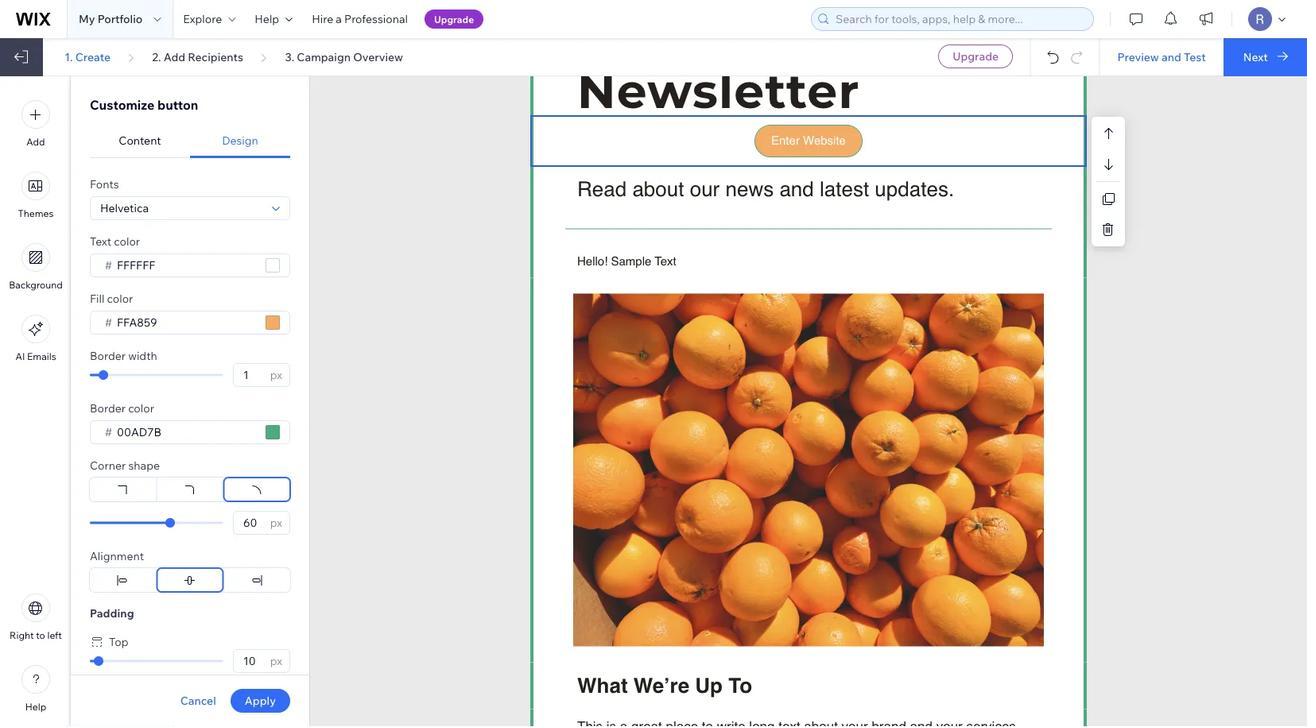 Task type: locate. For each thing, give the bounding box(es) containing it.
add up themes button
[[27, 136, 45, 148]]

hire a professional
[[312, 12, 408, 26]]

1 vertical spatial no fill field
[[112, 312, 261, 334]]

1 vertical spatial border
[[90, 402, 126, 415]]

0 horizontal spatial upgrade
[[434, 13, 474, 25]]

1.
[[65, 50, 73, 64]]

help left hire
[[255, 12, 279, 26]]

#
[[105, 258, 112, 272], [105, 316, 112, 330], [105, 425, 112, 439]]

hello! sample text
[[577, 254, 676, 268]]

color
[[114, 235, 140, 248], [107, 292, 133, 306], [128, 402, 154, 415]]

what we're up to
[[577, 674, 752, 698]]

upgrade button down the search for tools, apps, help & more... field on the right top of the page
[[938, 45, 1013, 68]]

up
[[695, 674, 723, 698]]

and left test
[[1162, 50, 1181, 64]]

border left width
[[90, 349, 126, 363]]

border
[[90, 349, 126, 363], [90, 402, 126, 415]]

3 no fill field from the top
[[112, 421, 261, 444]]

0 horizontal spatial upgrade button
[[425, 10, 484, 29]]

0 vertical spatial px
[[270, 368, 282, 382]]

# down the text color
[[105, 258, 112, 272]]

color down width
[[128, 402, 154, 415]]

2.
[[152, 50, 161, 64]]

2 vertical spatial color
[[128, 402, 154, 415]]

no fill field down the text color
[[112, 254, 261, 277]]

upgrade right professional
[[434, 13, 474, 25]]

border down border width
[[90, 402, 126, 415]]

background
[[9, 279, 63, 291]]

to
[[36, 630, 45, 642]]

cancel
[[180, 694, 216, 708]]

1 vertical spatial px
[[270, 516, 282, 530]]

1 vertical spatial upgrade
[[953, 49, 999, 63]]

color right fill
[[107, 292, 133, 306]]

explore
[[183, 12, 222, 26]]

No fill field
[[112, 254, 261, 277], [112, 312, 261, 334], [112, 421, 261, 444]]

2 vertical spatial px
[[270, 654, 282, 668]]

2 border from the top
[[90, 402, 126, 415]]

to
[[728, 674, 752, 698]]

apply button
[[230, 689, 290, 713]]

0 vertical spatial upgrade
[[434, 13, 474, 25]]

content
[[119, 134, 161, 147]]

left
[[47, 630, 62, 642]]

0 horizontal spatial text
[[90, 235, 111, 248]]

0 vertical spatial help button
[[245, 0, 302, 38]]

0 vertical spatial color
[[114, 235, 140, 248]]

read about our news and latest updates.
[[577, 177, 954, 201]]

3.
[[285, 50, 294, 64]]

0 horizontal spatial add
[[27, 136, 45, 148]]

add
[[164, 50, 185, 64], [27, 136, 45, 148]]

shape
[[128, 459, 160, 473]]

border width
[[90, 349, 157, 363]]

1 horizontal spatial help
[[255, 12, 279, 26]]

ai emails button
[[15, 315, 56, 363]]

0 vertical spatial and
[[1162, 50, 1181, 64]]

# for text
[[105, 258, 112, 272]]

upgrade down the search for tools, apps, help & more... field on the right top of the page
[[953, 49, 999, 63]]

help down right to left
[[25, 701, 46, 713]]

read
[[577, 177, 627, 201]]

upgrade
[[434, 13, 474, 25], [953, 49, 999, 63]]

add right the 2.
[[164, 50, 185, 64]]

help button down right to left
[[21, 666, 50, 713]]

professional
[[344, 12, 408, 26]]

my
[[79, 12, 95, 26]]

0 horizontal spatial help button
[[21, 666, 50, 713]]

our
[[690, 177, 720, 201]]

0 vertical spatial upgrade button
[[425, 10, 484, 29]]

help button up 3.
[[245, 0, 302, 38]]

2 px from the top
[[270, 516, 282, 530]]

a
[[336, 12, 342, 26]]

color for border color
[[128, 402, 154, 415]]

1 vertical spatial #
[[105, 316, 112, 330]]

None field
[[95, 197, 267, 219]]

help
[[255, 12, 279, 26], [25, 701, 46, 713]]

3 # from the top
[[105, 425, 112, 439]]

2 vertical spatial #
[[105, 425, 112, 439]]

1 no fill field from the top
[[112, 254, 261, 277]]

color up fill color
[[114, 235, 140, 248]]

upgrade button right professional
[[425, 10, 484, 29]]

1 vertical spatial add
[[27, 136, 45, 148]]

enter website
[[771, 134, 846, 147]]

text up fill
[[90, 235, 111, 248]]

tab list
[[90, 124, 290, 158]]

sample
[[611, 254, 651, 268]]

0 vertical spatial #
[[105, 258, 112, 272]]

3. campaign overview link
[[285, 50, 403, 64]]

1 border from the top
[[90, 349, 126, 363]]

about
[[632, 177, 684, 201]]

corner
[[90, 459, 126, 473]]

1 horizontal spatial add
[[164, 50, 185, 64]]

upgrade for the topmost upgrade button
[[434, 13, 474, 25]]

help button
[[245, 0, 302, 38], [21, 666, 50, 713]]

1 horizontal spatial text
[[655, 254, 676, 268]]

None text field
[[239, 364, 265, 386], [239, 512, 265, 534], [239, 650, 265, 673], [239, 364, 265, 386], [239, 512, 265, 534], [239, 650, 265, 673]]

and right news
[[780, 177, 814, 201]]

text right sample on the top
[[655, 254, 676, 268]]

2 no fill field from the top
[[112, 312, 261, 334]]

add inside button
[[27, 136, 45, 148]]

padding
[[90, 607, 134, 621]]

0 vertical spatial no fill field
[[112, 254, 261, 277]]

border for border width
[[90, 349, 126, 363]]

right
[[10, 630, 34, 642]]

0 vertical spatial help
[[255, 12, 279, 26]]

newsletter
[[577, 62, 860, 120]]

my portfolio
[[79, 12, 143, 26]]

2 # from the top
[[105, 316, 112, 330]]

1 vertical spatial text
[[655, 254, 676, 268]]

1 horizontal spatial upgrade button
[[938, 45, 1013, 68]]

text
[[90, 235, 111, 248], [655, 254, 676, 268]]

# down 'border color'
[[105, 425, 112, 439]]

text color
[[90, 235, 140, 248]]

no fill field up shape
[[112, 421, 261, 444]]

cancel button
[[180, 694, 216, 708]]

upgrade button
[[425, 10, 484, 29], [938, 45, 1013, 68]]

create
[[75, 50, 111, 64]]

# down fill color
[[105, 316, 112, 330]]

1 vertical spatial and
[[780, 177, 814, 201]]

apply
[[245, 694, 276, 708]]

color for fill color
[[107, 292, 133, 306]]

and
[[1162, 50, 1181, 64], [780, 177, 814, 201]]

ai emails
[[15, 351, 56, 363]]

1 vertical spatial help button
[[21, 666, 50, 713]]

2 vertical spatial no fill field
[[112, 421, 261, 444]]

1 vertical spatial help
[[25, 701, 46, 713]]

0 vertical spatial border
[[90, 349, 126, 363]]

0 vertical spatial text
[[90, 235, 111, 248]]

px
[[270, 368, 282, 382], [270, 516, 282, 530], [270, 654, 282, 668]]

no fill field for fill color
[[112, 312, 261, 334]]

1 # from the top
[[105, 258, 112, 272]]

# for fill
[[105, 316, 112, 330]]

no fill field up width
[[112, 312, 261, 334]]

1 vertical spatial color
[[107, 292, 133, 306]]

recipients
[[188, 50, 243, 64]]

1 horizontal spatial upgrade
[[953, 49, 999, 63]]

no fill field for border color
[[112, 421, 261, 444]]

we're
[[634, 674, 689, 698]]



Task type: vqa. For each thing, say whether or not it's contained in the screenshot.
To
yes



Task type: describe. For each thing, give the bounding box(es) containing it.
customize button
[[90, 97, 198, 113]]

emails
[[27, 351, 56, 363]]

background button
[[9, 243, 63, 291]]

hire
[[312, 12, 333, 26]]

corner shape
[[90, 459, 160, 473]]

themes button
[[18, 172, 54, 219]]

fill
[[90, 292, 104, 306]]

fill color
[[90, 292, 133, 306]]

Search for tools, apps, help & more... field
[[831, 8, 1088, 30]]

website
[[803, 134, 846, 147]]

no fill field for text color
[[112, 254, 261, 277]]

hello!
[[577, 254, 608, 268]]

enter
[[771, 134, 800, 147]]

width
[[128, 349, 157, 363]]

color for text color
[[114, 235, 140, 248]]

enter website link
[[755, 126, 862, 156]]

1 horizontal spatial and
[[1162, 50, 1181, 64]]

overview
[[353, 50, 403, 64]]

next button
[[1223, 38, 1307, 76]]

3. campaign overview
[[285, 50, 403, 64]]

upgrade for the bottommost upgrade button
[[953, 49, 999, 63]]

design button
[[190, 124, 290, 158]]

2. add recipients link
[[152, 50, 243, 64]]

next
[[1243, 50, 1268, 64]]

test
[[1184, 50, 1206, 64]]

hire a professional link
[[302, 0, 417, 38]]

news
[[726, 177, 774, 201]]

what
[[577, 674, 628, 698]]

add button
[[21, 100, 50, 148]]

customize
[[90, 97, 155, 113]]

design
[[222, 134, 258, 147]]

alignment
[[90, 549, 144, 563]]

top
[[109, 635, 128, 649]]

right to left button
[[10, 594, 62, 642]]

right to left
[[10, 630, 62, 642]]

border for border color
[[90, 402, 126, 415]]

campaign
[[297, 50, 351, 64]]

button
[[157, 97, 198, 113]]

0 horizontal spatial help
[[25, 701, 46, 713]]

content button
[[90, 124, 190, 158]]

1 horizontal spatial help button
[[245, 0, 302, 38]]

1. create
[[65, 50, 111, 64]]

preview and test
[[1117, 50, 1206, 64]]

3 px from the top
[[270, 654, 282, 668]]

border color
[[90, 402, 154, 415]]

preview
[[1117, 50, 1159, 64]]

themes
[[18, 208, 54, 219]]

1 vertical spatial upgrade button
[[938, 45, 1013, 68]]

fonts
[[90, 177, 119, 191]]

2. add recipients
[[152, 50, 243, 64]]

1 px from the top
[[270, 368, 282, 382]]

portfolio
[[98, 12, 143, 26]]

0 horizontal spatial and
[[780, 177, 814, 201]]

updates.
[[875, 177, 954, 201]]

1. create link
[[65, 50, 111, 64]]

# for border
[[105, 425, 112, 439]]

tab list containing content
[[90, 124, 290, 158]]

0 vertical spatial add
[[164, 50, 185, 64]]

ai
[[15, 351, 25, 363]]

latest
[[820, 177, 869, 201]]



